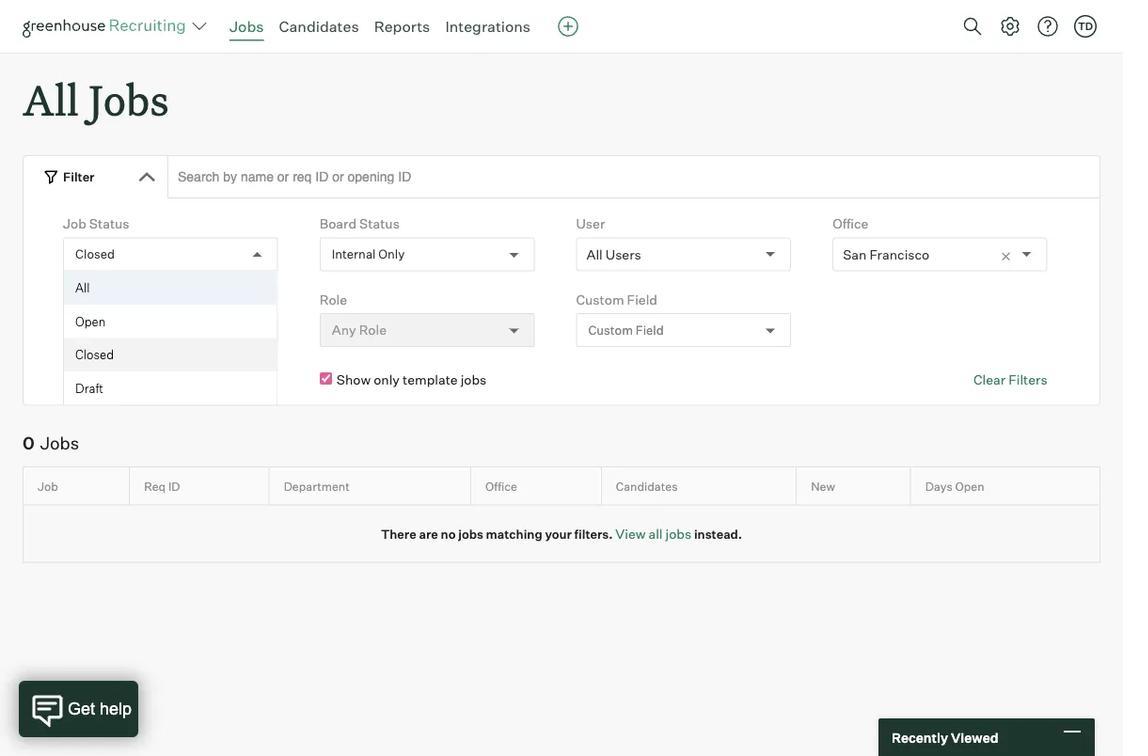Task type: vqa. For each thing, say whether or not it's contained in the screenshot.
INTERVIEW in the Technical Interview Test Dummy, Test DumTwo
no



Task type: describe. For each thing, give the bounding box(es) containing it.
all for all users
[[587, 246, 603, 263]]

view all jobs link
[[616, 526, 692, 542]]

show for show only jobs i'm following
[[80, 372, 114, 388]]

i'm
[[175, 372, 194, 388]]

show for show only template jobs
[[337, 372, 371, 388]]

all users
[[587, 246, 642, 263]]

Show only template jobs checkbox
[[320, 373, 332, 385]]

td button
[[1075, 15, 1097, 38]]

instead.
[[694, 527, 743, 542]]

draft
[[75, 381, 103, 396]]

jobs right the template
[[461, 372, 487, 388]]

all
[[649, 526, 663, 542]]

0 vertical spatial candidates
[[279, 17, 359, 36]]

clear filters link
[[974, 371, 1048, 389]]

view
[[616, 526, 646, 542]]

greenhouse recruiting image
[[23, 15, 192, 38]]

jobs inside "there are no jobs matching your filters. view all jobs instead."
[[459, 527, 484, 542]]

your
[[545, 527, 572, 542]]

show only jobs i'm following
[[80, 372, 253, 388]]

jobs left i'm
[[146, 372, 172, 388]]

filters.
[[575, 527, 613, 542]]

show only template jobs
[[337, 372, 487, 388]]

0 horizontal spatial office
[[486, 479, 517, 494]]

departments
[[73, 322, 155, 339]]

0 horizontal spatial department
[[63, 291, 138, 308]]

role
[[320, 291, 347, 308]]

1 closed from the top
[[75, 247, 115, 262]]

francisco
[[870, 246, 930, 263]]

no
[[441, 527, 456, 542]]

0 vertical spatial field
[[627, 291, 658, 308]]

Search by name or req ID or opening ID text field
[[168, 155, 1101, 199]]

clear
[[974, 372, 1006, 388]]

td button
[[1071, 11, 1101, 41]]

1 vertical spatial open
[[956, 479, 985, 494]]

only for jobs
[[117, 372, 143, 388]]

only
[[379, 247, 405, 262]]

2 closed from the top
[[75, 347, 114, 363]]

filter
[[63, 169, 95, 184]]

san francisco option
[[843, 246, 930, 263]]

0 vertical spatial open
[[75, 314, 106, 329]]

1 vertical spatial custom field
[[589, 323, 664, 338]]

internal only
[[332, 247, 405, 262]]

clear value image
[[1000, 251, 1013, 264]]

clear filters
[[974, 372, 1048, 388]]

integrations
[[446, 17, 531, 36]]

0 vertical spatial custom
[[576, 291, 625, 308]]

2 vertical spatial all
[[75, 281, 90, 296]]

0
[[23, 433, 35, 454]]

new
[[811, 479, 836, 494]]

1 vertical spatial custom
[[589, 323, 633, 338]]

days
[[926, 479, 953, 494]]

req
[[144, 479, 166, 494]]

internal
[[332, 247, 376, 262]]

san
[[843, 246, 867, 263]]



Task type: locate. For each thing, give the bounding box(es) containing it.
1 horizontal spatial jobs
[[89, 72, 169, 127]]

0 vertical spatial all
[[23, 72, 79, 127]]

matching
[[486, 527, 543, 542]]

2 status from the left
[[360, 216, 400, 232]]

board status
[[320, 216, 400, 232]]

0 horizontal spatial job
[[38, 479, 58, 494]]

1 only from the left
[[117, 372, 143, 388]]

job status
[[63, 216, 130, 232]]

1 horizontal spatial open
[[956, 479, 985, 494]]

1 vertical spatial jobs
[[89, 72, 169, 127]]

custom
[[576, 291, 625, 308], [589, 323, 633, 338]]

recently
[[892, 730, 949, 746]]

custom field down users
[[589, 323, 664, 338]]

1 vertical spatial all
[[587, 246, 603, 263]]

2 vertical spatial jobs
[[40, 433, 79, 454]]

jobs link
[[230, 17, 264, 36]]

only for template
[[374, 372, 400, 388]]

status up internal only
[[360, 216, 400, 232]]

office up san
[[833, 216, 869, 232]]

0 vertical spatial custom field
[[576, 291, 658, 308]]

td
[[1078, 20, 1094, 32]]

1 vertical spatial department
[[284, 479, 350, 494]]

2 horizontal spatial jobs
[[230, 17, 264, 36]]

office
[[833, 216, 869, 232], [486, 479, 517, 494]]

candidates up view all jobs link
[[616, 479, 678, 494]]

all
[[23, 72, 79, 127], [587, 246, 603, 263], [75, 281, 90, 296]]

there
[[381, 527, 417, 542]]

integrations link
[[446, 17, 531, 36]]

candidates right jobs link
[[279, 17, 359, 36]]

0 horizontal spatial status
[[89, 216, 130, 232]]

candidates link
[[279, 17, 359, 36]]

job for job
[[38, 479, 58, 494]]

1 vertical spatial office
[[486, 479, 517, 494]]

board
[[320, 216, 357, 232]]

candidates
[[279, 17, 359, 36], [616, 479, 678, 494]]

only
[[117, 372, 143, 388], [374, 372, 400, 388]]

0 vertical spatial department
[[63, 291, 138, 308]]

0 horizontal spatial open
[[75, 314, 106, 329]]

0 vertical spatial office
[[833, 216, 869, 232]]

all users option
[[587, 246, 642, 263]]

open
[[75, 314, 106, 329], [956, 479, 985, 494]]

search image
[[962, 15, 984, 38]]

all for all jobs
[[23, 72, 79, 127]]

job down 0 jobs at the bottom of the page
[[38, 479, 58, 494]]

users
[[606, 246, 642, 263]]

jobs right all
[[666, 526, 692, 542]]

0 vertical spatial closed
[[75, 247, 115, 262]]

req id
[[144, 479, 180, 494]]

0 horizontal spatial candidates
[[279, 17, 359, 36]]

reports
[[374, 17, 430, 36]]

show right show only template jobs 'option'
[[337, 372, 371, 388]]

filters
[[1009, 372, 1048, 388]]

there are no jobs matching your filters. view all jobs instead.
[[381, 526, 743, 542]]

0 horizontal spatial jobs
[[40, 433, 79, 454]]

field
[[627, 291, 658, 308], [636, 323, 664, 338]]

viewed
[[951, 730, 999, 746]]

1 horizontal spatial only
[[374, 372, 400, 388]]

jobs
[[146, 372, 172, 388], [461, 372, 487, 388], [666, 526, 692, 542], [459, 527, 484, 542]]

closed down job status
[[75, 247, 115, 262]]

user
[[576, 216, 605, 232]]

recently viewed
[[892, 730, 999, 746]]

0 horizontal spatial only
[[117, 372, 143, 388]]

jobs
[[230, 17, 264, 36], [89, 72, 169, 127], [40, 433, 79, 454]]

all left users
[[587, 246, 603, 263]]

custom field
[[576, 291, 658, 308], [589, 323, 664, 338]]

san francisco
[[843, 246, 930, 263]]

1 vertical spatial closed
[[75, 347, 114, 363]]

1 status from the left
[[89, 216, 130, 232]]

id
[[168, 479, 180, 494]]

status down filter
[[89, 216, 130, 232]]

jobs for 0 jobs
[[40, 433, 79, 454]]

clear value element
[[1000, 239, 1023, 271]]

1 horizontal spatial department
[[284, 479, 350, 494]]

Show only jobs I'm following checkbox
[[63, 373, 75, 385]]

following
[[197, 372, 253, 388]]

configure image
[[1000, 15, 1022, 38]]

job down filter
[[63, 216, 86, 232]]

1 show from the left
[[80, 372, 114, 388]]

all up filter
[[23, 72, 79, 127]]

1 vertical spatial candidates
[[616, 479, 678, 494]]

jobs right no
[[459, 527, 484, 542]]

only left the template
[[374, 372, 400, 388]]

0 vertical spatial jobs
[[230, 17, 264, 36]]

office up matching
[[486, 479, 517, 494]]

1 vertical spatial job
[[38, 479, 58, 494]]

jobs left candidates link
[[230, 17, 264, 36]]

0 vertical spatial job
[[63, 216, 86, 232]]

open right days
[[956, 479, 985, 494]]

2 show from the left
[[337, 372, 371, 388]]

job
[[63, 216, 86, 232], [38, 479, 58, 494]]

show
[[80, 372, 114, 388], [337, 372, 371, 388]]

jobs for all jobs
[[89, 72, 169, 127]]

template
[[403, 372, 458, 388]]

show right show only jobs i'm following option
[[80, 372, 114, 388]]

reports link
[[374, 17, 430, 36]]

closed
[[75, 247, 115, 262], [75, 347, 114, 363]]

1 horizontal spatial job
[[63, 216, 86, 232]]

status for job status
[[89, 216, 130, 232]]

custom field down all users option
[[576, 291, 658, 308]]

1 horizontal spatial show
[[337, 372, 371, 388]]

1 horizontal spatial candidates
[[616, 479, 678, 494]]

only right draft
[[117, 372, 143, 388]]

all jobs
[[23, 72, 169, 127]]

days open
[[926, 479, 985, 494]]

are
[[419, 527, 438, 542]]

jobs right 0
[[40, 433, 79, 454]]

status for board status
[[360, 216, 400, 232]]

job for job status
[[63, 216, 86, 232]]

1 vertical spatial field
[[636, 323, 664, 338]]

1 horizontal spatial office
[[833, 216, 869, 232]]

1 horizontal spatial status
[[360, 216, 400, 232]]

2 only from the left
[[374, 372, 400, 388]]

all up departments at the top left of page
[[75, 281, 90, 296]]

closed down departments at the top left of page
[[75, 347, 114, 363]]

jobs down the greenhouse recruiting image
[[89, 72, 169, 127]]

0 jobs
[[23, 433, 79, 454]]

department
[[63, 291, 138, 308], [284, 479, 350, 494]]

open up show only jobs i'm following option
[[75, 314, 106, 329]]

0 horizontal spatial show
[[80, 372, 114, 388]]

status
[[89, 216, 130, 232], [360, 216, 400, 232]]



